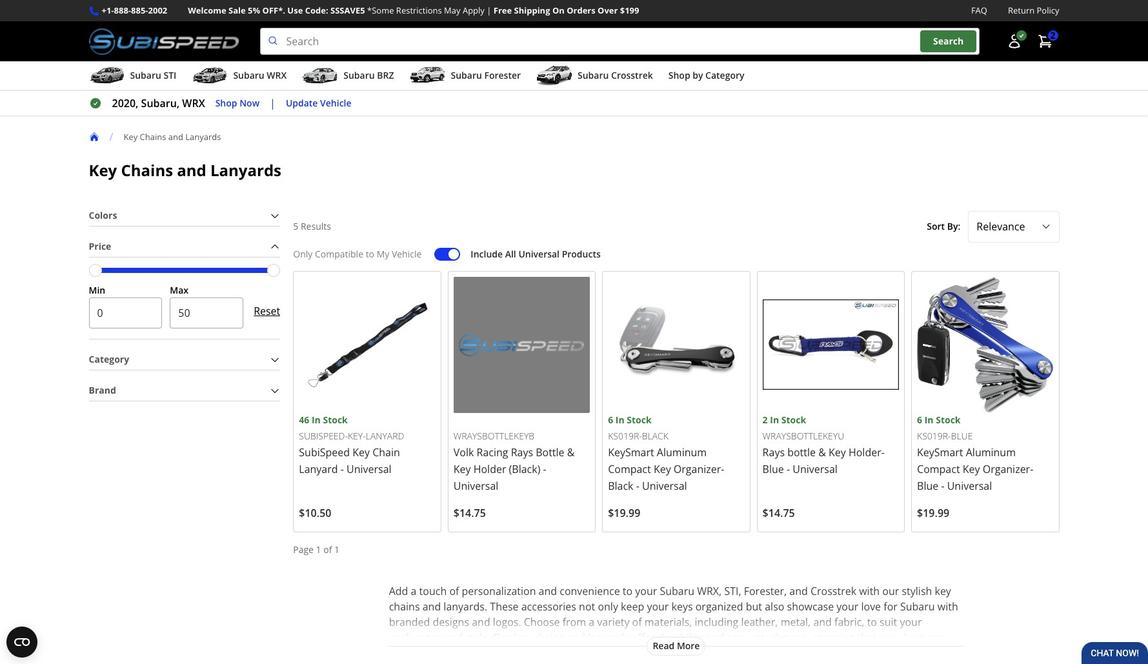 Task type: locate. For each thing, give the bounding box(es) containing it.
compact inside '6 in stock ks019r-blue keysmart aluminum compact key organizer- blue - universal'
[[917, 462, 960, 476]]

1 vertical spatial wrx
[[182, 96, 205, 110]]

1 vertical spatial |
[[270, 96, 276, 110]]

key right "stylish"
[[935, 584, 951, 598]]

keys up their
[[904, 630, 925, 645]]

1 horizontal spatial of
[[449, 584, 459, 598]]

0 horizontal spatial vehicle
[[320, 97, 351, 109]]

wrx,
[[697, 584, 722, 598]]

ks019r-
[[608, 430, 642, 442], [917, 430, 951, 442]]

0 vertical spatial keys
[[672, 599, 693, 614]]

and
[[168, 131, 183, 142], [177, 160, 206, 181], [539, 584, 557, 598], [790, 584, 808, 598], [423, 599, 441, 614], [472, 615, 490, 629], [814, 615, 832, 629], [444, 630, 463, 645], [567, 630, 585, 645], [706, 630, 724, 645], [808, 646, 826, 660], [460, 661, 479, 664]]

return policy link
[[1008, 4, 1059, 18]]

subaru sti button
[[89, 64, 176, 90]]

5%
[[248, 5, 260, 16]]

rays
[[511, 445, 533, 460], [763, 445, 785, 460]]

1 horizontal spatial 1
[[334, 543, 340, 556]]

universal down holder
[[454, 479, 498, 493]]

key down sport
[[851, 661, 868, 664]]

0 vertical spatial to
[[366, 248, 374, 260]]

0 vertical spatial 2
[[1050, 29, 1056, 42]]

subispeed key chain lanyard - universal image
[[299, 277, 436, 413]]

stock inside '6 in stock ks019r-blue keysmart aluminum compact key organizer- blue - universal'
[[936, 414, 961, 426]]

0 horizontal spatial organizer-
[[674, 462, 724, 476]]

blue
[[951, 430, 973, 442]]

1 horizontal spatial with
[[859, 584, 880, 598]]

designs.
[[518, 661, 557, 664]]

consider
[[489, 646, 531, 660]]

organizer- for keysmart aluminum compact key organizer- blue - universal
[[983, 462, 1034, 476]]

not
[[579, 599, 595, 614]]

2 stock from the left
[[627, 414, 652, 426]]

1 vertical spatial with
[[938, 599, 958, 614]]

key up consider
[[514, 630, 531, 645]]

1 horizontal spatial a
[[589, 615, 595, 629]]

2 vertical spatial key
[[851, 661, 868, 664]]

stock up subispeed-
[[323, 414, 348, 426]]

subaru forester
[[451, 69, 521, 81]]

only
[[293, 248, 313, 260]]

$14.75
[[454, 506, 486, 520], [763, 506, 795, 520]]

1 & from the left
[[567, 445, 575, 460]]

universal down blue at the right bottom of page
[[947, 479, 992, 493]]

crosstrek down search input field
[[611, 69, 653, 81]]

key down volk at the left bottom of page
[[454, 462, 471, 476]]

2 button
[[1031, 28, 1059, 54]]

0 horizontal spatial rays
[[511, 445, 533, 460]]

universal inside '6 in stock ks019r-blue keysmart aluminum compact key organizer- blue - universal'
[[947, 479, 992, 493]]

1 horizontal spatial &
[[819, 445, 826, 460]]

aluminum inside 6 in stock ks019r-black keysmart aluminum compact key organizer- black - universal
[[657, 445, 707, 460]]

0 horizontal spatial ks019r-
[[608, 430, 642, 442]]

sport
[[851, 646, 877, 660]]

stock for black
[[627, 414, 652, 426]]

aluminum down black
[[657, 445, 707, 460]]

1 horizontal spatial wrx
[[267, 69, 287, 81]]

keysmart down black
[[608, 445, 654, 460]]

wrx
[[267, 69, 287, 81], [182, 96, 205, 110]]

shop for shop by category
[[669, 69, 690, 81]]

subaru right a subaru crosstrek thumbnail image
[[578, 69, 609, 81]]

stock up "wraysbottlekeyu"
[[781, 414, 806, 426]]

compatible
[[315, 248, 363, 260]]

of down keep
[[632, 615, 642, 629]]

by
[[693, 69, 703, 81]]

2 inside 2 in stock wraysbottlekeyu rays bottle & key holder- blue - universal
[[763, 414, 768, 426]]

0 horizontal spatial blue
[[763, 462, 784, 476]]

and down touch
[[423, 599, 441, 614]]

0 horizontal spatial $19.99
[[608, 506, 640, 520]]

chains up branded at the bottom left
[[389, 599, 420, 614]]

compact up the black
[[608, 462, 651, 476]]

subaru
[[130, 69, 161, 81], [233, 69, 264, 81], [344, 69, 375, 81], [451, 69, 482, 81], [578, 69, 609, 81], [660, 584, 695, 598], [900, 599, 935, 614], [627, 646, 662, 660], [622, 661, 656, 664]]

6 inside 6 in stock ks019r-black keysmart aluminum compact key organizer- black - universal
[[608, 414, 613, 426]]

0 horizontal spatial a
[[411, 584, 417, 598]]

0 vertical spatial key chains and lanyards
[[124, 131, 221, 142]]

1 vertical spatial chains
[[533, 630, 564, 645]]

preference
[[389, 630, 442, 645]]

compact for black
[[608, 462, 651, 476]]

style.
[[465, 630, 490, 645]]

products
[[562, 248, 601, 260]]

offer
[[632, 630, 655, 645]]

keys up materials, on the right bottom of the page
[[672, 599, 693, 614]]

2 horizontal spatial to
[[867, 615, 877, 629]]

shop left now
[[215, 97, 237, 109]]

2 organizer- from the left
[[983, 462, 1034, 476]]

key left holder-
[[829, 445, 846, 460]]

subaru up materials, on the right bottom of the page
[[660, 584, 695, 598]]

0 horizontal spatial key
[[514, 630, 531, 645]]

crosstrek inside the add a touch of personalization and convenience to your subaru wrx, sti, forester, and crosstrek with our stylish key chains and lanyards. these accessories not only keep your keys organized but also showcase your love for subaru with branded designs and logos. choose from a variety of materials, including leather, metal, and fabric, to suit your preference and style. our key chains and lanyards offer durability and easy attachment, ensuring that your keys are always within reach. consider manufacturers like subaru genuine accessories, sparco, and jdm sport for their quality craftsmanship and unique designs. elevate your subaru ownership experience with a distinctive key chain or la
[[811, 584, 857, 598]]

0 vertical spatial vehicle
[[320, 97, 351, 109]]

1 vertical spatial 2
[[763, 414, 768, 426]]

stock inside 6 in stock ks019r-black keysmart aluminum compact key organizer- black - universal
[[627, 414, 652, 426]]

home image
[[89, 132, 99, 142]]

1 horizontal spatial key
[[851, 661, 868, 664]]

+1-
[[102, 5, 114, 16]]

1 vertical spatial to
[[623, 584, 633, 598]]

a down "sparco,"
[[791, 661, 797, 664]]

ks019r- for keysmart aluminum compact key organizer- blue - universal
[[917, 430, 951, 442]]

more
[[677, 640, 700, 652]]

rays inside 2 in stock wraysbottlekeyu rays bottle & key holder- blue - universal
[[763, 445, 785, 460]]

organizer- for keysmart aluminum compact key organizer- black - universal
[[674, 462, 724, 476]]

1 $19.99 from the left
[[608, 506, 640, 520]]

of
[[324, 543, 332, 556], [449, 584, 459, 598], [632, 615, 642, 629]]

$19.99
[[608, 506, 640, 520], [917, 506, 950, 520]]

4 stock from the left
[[936, 414, 961, 426]]

shop inside dropdown button
[[669, 69, 690, 81]]

1 vertical spatial for
[[880, 646, 894, 660]]

to
[[366, 248, 374, 260], [623, 584, 633, 598], [867, 615, 877, 629]]

subaru down offer
[[627, 646, 662, 660]]

Min text field
[[89, 298, 162, 329]]

2 $19.99 from the left
[[917, 506, 950, 520]]

aluminum for keysmart aluminum compact key organizer- black - universal
[[657, 445, 707, 460]]

for down our
[[884, 599, 898, 614]]

0 horizontal spatial of
[[324, 543, 332, 556]]

unique
[[482, 661, 515, 664]]

0 horizontal spatial crosstrek
[[611, 69, 653, 81]]

key down black
[[654, 462, 671, 476]]

1 horizontal spatial to
[[623, 584, 633, 598]]

1 vertical spatial keys
[[904, 630, 925, 645]]

subaru,
[[141, 96, 180, 110]]

key down key-
[[353, 445, 370, 460]]

universal inside 46 in stock subispeed-key-lanyard subispeed key chain lanyard - universal
[[347, 462, 392, 476]]

universal right the black
[[642, 479, 687, 493]]

compact inside 6 in stock ks019r-black keysmart aluminum compact key organizer- black - universal
[[608, 462, 651, 476]]

key inside volk racing rays bottle & key holder (black) - universal
[[454, 462, 471, 476]]

ks019r- inside 6 in stock ks019r-black keysmart aluminum compact key organizer- black - universal
[[608, 430, 642, 442]]

0 vertical spatial |
[[487, 5, 491, 16]]

& inside volk racing rays bottle & key holder (black) - universal
[[567, 445, 575, 460]]

46
[[299, 414, 309, 426]]

of up lanyards. at bottom left
[[449, 584, 459, 598]]

6
[[608, 414, 613, 426], [917, 414, 922, 426]]

with up love
[[859, 584, 880, 598]]

1 horizontal spatial compact
[[917, 462, 960, 476]]

stock for key-
[[323, 414, 348, 426]]

use
[[287, 5, 303, 16]]

organizer- inside 6 in stock ks019r-black keysmart aluminum compact key organizer- black - universal
[[674, 462, 724, 476]]

key chains and lanyards down the subaru,
[[124, 131, 221, 142]]

2 horizontal spatial of
[[632, 615, 642, 629]]

in for blue
[[925, 414, 934, 426]]

and down key chains and lanyards link
[[177, 160, 206, 181]]

1 horizontal spatial 2
[[1050, 29, 1056, 42]]

key inside '6 in stock ks019r-blue keysmart aluminum compact key organizer- blue - universal'
[[963, 462, 980, 476]]

to down love
[[867, 615, 877, 629]]

wraysbottlekeyb
[[454, 430, 534, 442]]

rays bottle & key holder-blue - universal image
[[763, 277, 899, 413]]

vehicle inside button
[[320, 97, 351, 109]]

vehicle down 'subaru brz' dropdown button
[[320, 97, 351, 109]]

0 vertical spatial of
[[324, 543, 332, 556]]

1 horizontal spatial organizer-
[[983, 462, 1034, 476]]

2 vertical spatial of
[[632, 615, 642, 629]]

1 aluminum from the left
[[657, 445, 707, 460]]

for up chain
[[880, 646, 894, 660]]

keysmart
[[608, 445, 654, 460], [917, 445, 963, 460]]

in for rays
[[770, 414, 779, 426]]

2 inside button
[[1050, 29, 1056, 42]]

a right add
[[411, 584, 417, 598]]

in inside 46 in stock subispeed-key-lanyard subispeed key chain lanyard - universal
[[312, 414, 321, 426]]

1 horizontal spatial aluminum
[[966, 445, 1016, 460]]

these
[[490, 599, 519, 614]]

1 ks019r- from the left
[[608, 430, 642, 442]]

& inside 2 in stock wraysbottlekeyu rays bottle & key holder- blue - universal
[[819, 445, 826, 460]]

0 horizontal spatial to
[[366, 248, 374, 260]]

1 vertical spatial key
[[514, 630, 531, 645]]

black
[[608, 479, 634, 493]]

vehicle right my
[[392, 248, 422, 260]]

stock inside 2 in stock wraysbottlekeyu rays bottle & key holder- blue - universal
[[781, 414, 806, 426]]

distinctive
[[800, 661, 849, 664]]

2 down policy
[[1050, 29, 1056, 42]]

keysmart inside 6 in stock ks019r-black keysmart aluminum compact key organizer- black - universal
[[608, 445, 654, 460]]

2 & from the left
[[819, 445, 826, 460]]

their
[[896, 646, 919, 660]]

stock inside 46 in stock subispeed-key-lanyard subispeed key chain lanyard - universal
[[323, 414, 348, 426]]

subaru forester button
[[410, 64, 521, 90]]

keysmart for keysmart aluminum compact key organizer- blue - universal
[[917, 445, 963, 460]]

may
[[444, 5, 461, 16]]

0 horizontal spatial 6
[[608, 414, 613, 426]]

crosstrek up showcase
[[811, 584, 857, 598]]

subaru down like
[[622, 661, 656, 664]]

3 stock from the left
[[781, 414, 806, 426]]

2 keysmart from the left
[[917, 445, 963, 460]]

a subaru forester thumbnail image image
[[410, 66, 446, 85]]

| left free
[[487, 5, 491, 16]]

brand button
[[89, 381, 280, 401]]

your down suit
[[879, 630, 901, 645]]

ks019r- inside '6 in stock ks019r-blue keysmart aluminum compact key organizer- blue - universal'
[[917, 430, 951, 442]]

button image
[[1007, 34, 1022, 49]]

1 $14.75 from the left
[[454, 506, 486, 520]]

shop now
[[215, 97, 260, 109]]

2 ks019r- from the left
[[917, 430, 951, 442]]

1 in from the left
[[312, 414, 321, 426]]

wrx down a subaru wrx thumbnail image
[[182, 96, 205, 110]]

shop by category
[[669, 69, 745, 81]]

chains down key chains and lanyards link
[[121, 160, 173, 181]]

attachment,
[[751, 630, 809, 645]]

our
[[493, 630, 512, 645]]

2 aluminum from the left
[[966, 445, 1016, 460]]

keysmart aluminum compact key organizer-blue - universal image
[[917, 277, 1054, 413]]

0 horizontal spatial 1
[[316, 543, 321, 556]]

rays up the (black)
[[511, 445, 533, 460]]

keysmart inside '6 in stock ks019r-blue keysmart aluminum compact key organizer- blue - universal'
[[917, 445, 963, 460]]

and down the from
[[567, 630, 585, 645]]

0 horizontal spatial wrx
[[182, 96, 205, 110]]

1 horizontal spatial chains
[[533, 630, 564, 645]]

results
[[301, 220, 331, 232]]

brand
[[89, 384, 116, 396]]

key down /
[[89, 160, 117, 181]]

1 horizontal spatial $14.75
[[763, 506, 795, 520]]

subaru crosstrek button
[[536, 64, 653, 90]]

choose
[[524, 615, 560, 629]]

key chains and lanyards down key chains and lanyards link
[[89, 160, 281, 181]]

2 horizontal spatial a
[[791, 661, 797, 664]]

4 in from the left
[[925, 414, 934, 426]]

1 horizontal spatial shop
[[669, 69, 690, 81]]

2 1 from the left
[[334, 543, 340, 556]]

genuine
[[665, 646, 705, 660]]

0 horizontal spatial &
[[567, 445, 575, 460]]

ownership
[[659, 661, 710, 664]]

1 stock from the left
[[323, 414, 348, 426]]

over
[[598, 5, 618, 16]]

to up keep
[[623, 584, 633, 598]]

chain
[[870, 661, 896, 664]]

1 vertical spatial crosstrek
[[811, 584, 857, 598]]

subispeed
[[299, 445, 350, 460]]

0 vertical spatial blue
[[763, 462, 784, 476]]

personalization
[[462, 584, 536, 598]]

ks019r- for keysmart aluminum compact key organizer- black - universal
[[608, 430, 642, 442]]

0 vertical spatial shop
[[669, 69, 690, 81]]

subaru sti
[[130, 69, 176, 81]]

compact down blue at the right bottom of page
[[917, 462, 960, 476]]

2 horizontal spatial key
[[935, 584, 951, 598]]

and down the including
[[706, 630, 724, 645]]

subaru left sti
[[130, 69, 161, 81]]

and up style.
[[472, 615, 490, 629]]

$10.50
[[299, 506, 331, 520]]

- inside 46 in stock subispeed-key-lanyard subispeed key chain lanyard - universal
[[341, 462, 344, 476]]

reset button
[[254, 296, 280, 327]]

+1-888-885-2002 link
[[102, 4, 167, 18]]

all
[[505, 248, 516, 260]]

1 rays from the left
[[511, 445, 533, 460]]

0 horizontal spatial compact
[[608, 462, 651, 476]]

chains
[[140, 131, 166, 142], [121, 160, 173, 181]]

1 horizontal spatial $19.99
[[917, 506, 950, 520]]

with up are on the right of page
[[938, 599, 958, 614]]

in inside 6 in stock ks019r-black keysmart aluminum compact key organizer- black - universal
[[616, 414, 625, 426]]

keysmart down blue at the right bottom of page
[[917, 445, 963, 460]]

organizer- inside '6 in stock ks019r-blue keysmart aluminum compact key organizer- blue - universal'
[[983, 462, 1034, 476]]

universal down bottle
[[793, 462, 838, 476]]

return policy
[[1008, 5, 1059, 16]]

chains down choose
[[533, 630, 564, 645]]

1 horizontal spatial keys
[[904, 630, 925, 645]]

0 horizontal spatial 2
[[763, 414, 768, 426]]

a subaru brz thumbnail image image
[[302, 66, 338, 85]]

shop left the by on the right
[[669, 69, 690, 81]]

1 horizontal spatial crosstrek
[[811, 584, 857, 598]]

key
[[935, 584, 951, 598], [514, 630, 531, 645], [851, 661, 868, 664]]

key
[[124, 131, 138, 142], [89, 160, 117, 181], [353, 445, 370, 460], [829, 445, 846, 460], [454, 462, 471, 476], [654, 462, 671, 476], [963, 462, 980, 476]]

1 compact from the left
[[608, 462, 651, 476]]

now
[[240, 97, 260, 109]]

1 vertical spatial blue
[[917, 479, 939, 493]]

stock up black
[[627, 414, 652, 426]]

0 horizontal spatial aluminum
[[657, 445, 707, 460]]

0 vertical spatial crosstrek
[[611, 69, 653, 81]]

1 vertical spatial a
[[589, 615, 595, 629]]

0 horizontal spatial |
[[270, 96, 276, 110]]

- inside 6 in stock ks019r-black keysmart aluminum compact key organizer- black - universal
[[636, 479, 640, 493]]

lanyard
[[366, 430, 404, 442]]

0 vertical spatial wrx
[[267, 69, 287, 81]]

1 horizontal spatial 6
[[917, 414, 922, 426]]

0 horizontal spatial shop
[[215, 97, 237, 109]]

1 horizontal spatial rays
[[763, 445, 785, 460]]

Max text field
[[170, 298, 243, 329]]

chains down 2020, subaru, wrx
[[140, 131, 166, 142]]

colors button
[[89, 206, 280, 226]]

1 keysmart from the left
[[608, 445, 654, 460]]

rays inside volk racing rays bottle & key holder (black) - universal
[[511, 445, 533, 460]]

and up showcase
[[790, 584, 808, 598]]

including
[[695, 615, 739, 629]]

aluminum down blue at the right bottom of page
[[966, 445, 1016, 460]]

stock for rays
[[781, 414, 806, 426]]

with down "sparco,"
[[768, 661, 789, 664]]

1 horizontal spatial blue
[[917, 479, 939, 493]]

in
[[312, 414, 321, 426], [616, 414, 625, 426], [770, 414, 779, 426], [925, 414, 934, 426]]

0 horizontal spatial chains
[[389, 599, 420, 614]]

restrictions
[[396, 5, 442, 16]]

in inside 2 in stock wraysbottlekeyu rays bottle & key holder- blue - universal
[[770, 414, 779, 426]]

1 organizer- from the left
[[674, 462, 724, 476]]

to left my
[[366, 248, 374, 260]]

2 vertical spatial with
[[768, 661, 789, 664]]

stock up blue at the right bottom of page
[[936, 414, 961, 426]]

and down designs
[[444, 630, 463, 645]]

subaru wrx
[[233, 69, 287, 81]]

1 6 from the left
[[608, 414, 613, 426]]

your right suit
[[900, 615, 922, 629]]

like
[[608, 646, 625, 660]]

0 horizontal spatial keysmart
[[608, 445, 654, 460]]

key inside 46 in stock subispeed-key-lanyard subispeed key chain lanyard - universal
[[353, 445, 370, 460]]

keysmart for keysmart aluminum compact key organizer- black - universal
[[608, 445, 654, 460]]

key down blue at the right bottom of page
[[963, 462, 980, 476]]

0 horizontal spatial $14.75
[[454, 506, 486, 520]]

universal down chain
[[347, 462, 392, 476]]

subaru down "stylish"
[[900, 599, 935, 614]]

2 in from the left
[[616, 414, 625, 426]]

in inside '6 in stock ks019r-blue keysmart aluminum compact key organizer- blue - universal'
[[925, 414, 934, 426]]

1 horizontal spatial ks019r-
[[917, 430, 951, 442]]

| right now
[[270, 96, 276, 110]]

wrx up update in the left of the page
[[267, 69, 287, 81]]

maximum slider
[[267, 264, 280, 277]]

6 inside '6 in stock ks019r-blue keysmart aluminum compact key organizer- blue - universal'
[[917, 414, 922, 426]]

a down not at the right bottom of page
[[589, 615, 595, 629]]

subaru wrx button
[[192, 64, 287, 90]]

2 compact from the left
[[917, 462, 960, 476]]

2 6 from the left
[[917, 414, 922, 426]]

2 $14.75 from the left
[[763, 506, 795, 520]]

a subaru crosstrek thumbnail image image
[[536, 66, 573, 85]]

read more
[[653, 640, 700, 652]]

rays left bottle
[[763, 445, 785, 460]]

your up materials, on the right bottom of the page
[[647, 599, 669, 614]]

3 in from the left
[[770, 414, 779, 426]]

2 up "wraysbottlekeyu"
[[763, 414, 768, 426]]

of right page
[[324, 543, 332, 556]]

0 horizontal spatial keys
[[672, 599, 693, 614]]

1 horizontal spatial keysmart
[[917, 445, 963, 460]]

blue
[[763, 462, 784, 476], [917, 479, 939, 493]]

subispeed logo image
[[89, 28, 239, 55]]

aluminum inside '6 in stock ks019r-blue keysmart aluminum compact key organizer- blue - universal'
[[966, 445, 1016, 460]]

1 horizontal spatial vehicle
[[392, 248, 422, 260]]

update vehicle button
[[286, 96, 351, 111]]

1 1 from the left
[[316, 543, 321, 556]]

1 vertical spatial shop
[[215, 97, 237, 109]]

with
[[859, 584, 880, 598], [938, 599, 958, 614], [768, 661, 789, 664]]

2 rays from the left
[[763, 445, 785, 460]]



Task type: vqa. For each thing, say whether or not it's contained in the screenshot.


Task type: describe. For each thing, give the bounding box(es) containing it.
faq
[[971, 5, 988, 16]]

- inside volk racing rays bottle & key holder (black) - universal
[[543, 462, 547, 476]]

volk racing rays bottle & key holder (black) - universal image
[[454, 277, 590, 413]]

key-
[[348, 430, 366, 442]]

craftsmanship
[[389, 661, 458, 664]]

shop by category button
[[669, 64, 745, 90]]

universal inside 6 in stock ks019r-black keysmart aluminum compact key organizer- black - universal
[[642, 479, 687, 493]]

add
[[389, 584, 408, 598]]

0 vertical spatial for
[[884, 599, 898, 614]]

metal,
[[781, 615, 811, 629]]

accessories
[[521, 599, 576, 614]]

in for key-
[[312, 414, 321, 426]]

2 vertical spatial a
[[791, 661, 797, 664]]

in for black
[[616, 414, 625, 426]]

1 vertical spatial vehicle
[[392, 248, 422, 260]]

Select... button
[[968, 211, 1059, 242]]

+1-888-885-2002
[[102, 5, 167, 16]]

search input field
[[260, 28, 979, 55]]

- inside '6 in stock ks019r-blue keysmart aluminum compact key organizer- blue - universal'
[[941, 479, 945, 493]]

subaru brz
[[344, 69, 394, 81]]

code:
[[305, 5, 328, 16]]

subaru left brz
[[344, 69, 375, 81]]

$19.99 for black
[[608, 506, 640, 520]]

your up keep
[[635, 584, 657, 598]]

blue inside 2 in stock wraysbottlekeyu rays bottle & key holder- blue - universal
[[763, 462, 784, 476]]

1 vertical spatial of
[[449, 584, 459, 598]]

add a touch of personalization and convenience to your subaru wrx, sti, forester, and crosstrek with our stylish key chains and lanyards. these accessories not only keep your keys organized but also showcase your love for subaru with branded designs and logos. choose from a variety of materials, including leather, metal, and fabric, to suit your preference and style. our key chains and lanyards offer durability and easy attachment, ensuring that your keys are always within reach. consider manufacturers like subaru genuine accessories, sparco, and jdm sport for their quality craftsmanship and unique designs. elevate your subaru ownership experience with a distinctive key chain or la
[[389, 584, 958, 664]]

compact for blue
[[917, 462, 960, 476]]

universal inside volk racing rays bottle & key holder (black) - universal
[[454, 479, 498, 493]]

on
[[552, 5, 565, 16]]

experience
[[712, 661, 765, 664]]

subispeed-
[[299, 430, 348, 442]]

key inside 6 in stock ks019r-black keysmart aluminum compact key organizer- black - universal
[[654, 462, 671, 476]]

a subaru wrx thumbnail image image
[[192, 66, 228, 85]]

manufacturers
[[534, 646, 605, 660]]

and up 'accessories'
[[539, 584, 557, 598]]

ensuring
[[812, 630, 854, 645]]

and down reach.
[[460, 661, 479, 664]]

reset
[[254, 304, 280, 318]]

lanyards
[[588, 630, 629, 645]]

select... image
[[1041, 222, 1051, 232]]

touch
[[419, 584, 447, 598]]

durability
[[658, 630, 703, 645]]

bottle
[[536, 445, 564, 460]]

stylish
[[902, 584, 932, 598]]

shop for shop now
[[215, 97, 237, 109]]

black
[[642, 430, 669, 442]]

minimum slider
[[89, 264, 102, 277]]

0 vertical spatial chains
[[389, 599, 420, 614]]

and up ensuring
[[814, 615, 832, 629]]

sssave5
[[330, 5, 365, 16]]

sort
[[927, 220, 945, 232]]

lanyards.
[[444, 599, 487, 614]]

or
[[899, 661, 909, 664]]

sort by:
[[927, 220, 961, 232]]

subaru inside dropdown button
[[130, 69, 161, 81]]

subaru up now
[[233, 69, 264, 81]]

subaru brz button
[[302, 64, 394, 90]]

only compatible to my vehicle
[[293, 248, 422, 260]]

policy
[[1037, 5, 1059, 16]]

universal inside 2 in stock wraysbottlekeyu rays bottle & key holder- blue - universal
[[793, 462, 838, 476]]

always
[[389, 646, 421, 660]]

2 vertical spatial to
[[867, 615, 877, 629]]

0 vertical spatial chains
[[140, 131, 166, 142]]

category
[[706, 69, 745, 81]]

search button
[[920, 31, 977, 52]]

$14.75 for rays bottle & key holder- blue - universal
[[763, 506, 795, 520]]

key chains and lanyards link
[[124, 131, 231, 142]]

your up fabric,
[[837, 599, 859, 614]]

and down the subaru,
[[168, 131, 183, 142]]

- inside 2 in stock wraysbottlekeyu rays bottle & key holder- blue - universal
[[787, 462, 790, 476]]

welcome
[[188, 5, 226, 16]]

logos.
[[493, 615, 521, 629]]

2 for 2 in stock wraysbottlekeyu rays bottle & key holder- blue - universal
[[763, 414, 768, 426]]

universal right the all
[[519, 248, 560, 260]]

leather,
[[741, 615, 778, 629]]

your down like
[[597, 661, 619, 664]]

only
[[598, 599, 618, 614]]

blue inside '6 in stock ks019r-blue keysmart aluminum compact key organizer- blue - universal'
[[917, 479, 939, 493]]

5 results
[[293, 220, 331, 232]]

$14.75 for volk racing rays bottle & key holder (black) - universal
[[454, 506, 486, 520]]

885-
[[131, 5, 148, 16]]

1 vertical spatial chains
[[121, 160, 173, 181]]

keysmart aluminum compact key organizer-black - universal image
[[608, 277, 745, 413]]

6 for keysmart aluminum compact key organizer- black - universal
[[608, 414, 613, 426]]

0 vertical spatial a
[[411, 584, 417, 598]]

6 for keysmart aluminum compact key organizer- blue - universal
[[917, 414, 922, 426]]

(black)
[[509, 462, 540, 476]]

sti,
[[724, 584, 741, 598]]

key right /
[[124, 131, 138, 142]]

apply
[[463, 5, 485, 16]]

1 vertical spatial lanyards
[[210, 160, 281, 181]]

off*.
[[262, 5, 285, 16]]

lanyard
[[299, 462, 338, 476]]

subaru left forester
[[451, 69, 482, 81]]

2 for 2
[[1050, 29, 1056, 42]]

page 1 of 1
[[293, 543, 340, 556]]

category button
[[89, 350, 280, 370]]

subaru crosstrek
[[578, 69, 653, 81]]

by:
[[947, 220, 961, 232]]

open widget image
[[6, 627, 37, 658]]

5
[[293, 220, 298, 232]]

46 in stock subispeed-key-lanyard subispeed key chain lanyard - universal
[[299, 414, 404, 476]]

key inside 2 in stock wraysbottlekeyu rays bottle & key holder- blue - universal
[[829, 445, 846, 460]]

category
[[89, 353, 129, 366]]

volk
[[454, 445, 474, 460]]

1 horizontal spatial |
[[487, 5, 491, 16]]

0 horizontal spatial with
[[768, 661, 789, 664]]

free
[[494, 5, 512, 16]]

crosstrek inside dropdown button
[[611, 69, 653, 81]]

and up distinctive
[[808, 646, 826, 660]]

1 vertical spatial key chains and lanyards
[[89, 160, 281, 181]]

racing
[[477, 445, 508, 460]]

search
[[933, 35, 964, 47]]

fabric,
[[835, 615, 865, 629]]

showcase
[[787, 599, 834, 614]]

our
[[883, 584, 899, 598]]

include
[[471, 248, 503, 260]]

wrx inside dropdown button
[[267, 69, 287, 81]]

stock for blue
[[936, 414, 961, 426]]

elevate
[[560, 661, 594, 664]]

0 vertical spatial with
[[859, 584, 880, 598]]

2 horizontal spatial with
[[938, 599, 958, 614]]

branded
[[389, 615, 430, 629]]

aluminum for keysmart aluminum compact key organizer- blue - universal
[[966, 445, 1016, 460]]

0 vertical spatial key
[[935, 584, 951, 598]]

quality
[[922, 646, 954, 660]]

forester,
[[744, 584, 787, 598]]

sti
[[164, 69, 176, 81]]

*some restrictions may apply | free shipping on orders over $199
[[367, 5, 639, 16]]

a subaru sti thumbnail image image
[[89, 66, 125, 85]]

6 in stock ks019r-black keysmart aluminum compact key organizer- black - universal
[[608, 414, 724, 493]]

read
[[653, 640, 675, 652]]

$19.99 for blue
[[917, 506, 950, 520]]

2002
[[148, 5, 167, 16]]

888-
[[114, 5, 131, 16]]

0 vertical spatial lanyards
[[185, 131, 221, 142]]

accessories,
[[708, 646, 766, 660]]

love
[[861, 599, 881, 614]]

keep
[[621, 599, 644, 614]]



